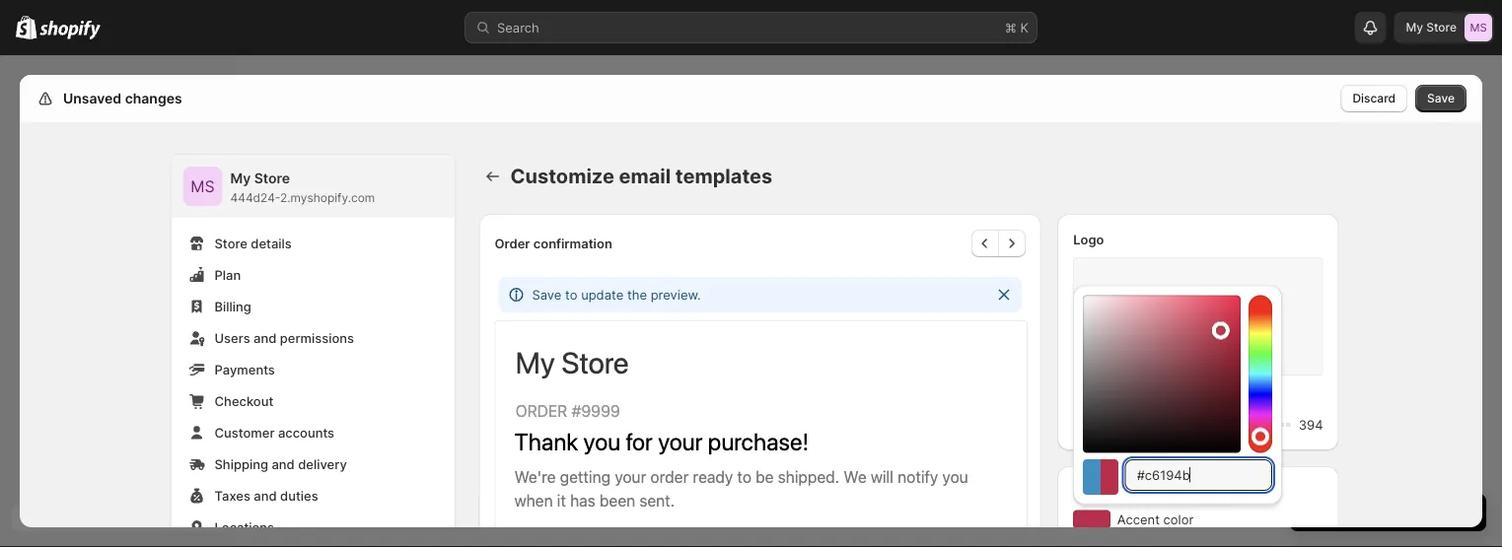 Task type: describe. For each thing, give the bounding box(es) containing it.
unsaved changes
[[63, 90, 182, 107]]

customer
[[215, 425, 275, 440]]

color
[[1163, 512, 1194, 527]]

confirmation
[[533, 236, 612, 251]]

customize
[[510, 164, 614, 188]]

logo size
[[1073, 394, 1131, 409]]

444d24-
[[230, 191, 280, 205]]

⌘
[[1005, 20, 1017, 35]]

colors
[[1073, 484, 1114, 500]]

checkout link
[[183, 388, 443, 415]]

and for taxes
[[254, 488, 277, 504]]

order
[[495, 236, 530, 251]]

2.myshopify.com
[[280, 191, 375, 205]]

users and permissions link
[[183, 325, 443, 352]]

store for my store
[[1427, 20, 1457, 35]]

save to update the preview. status
[[499, 277, 1022, 313]]

users
[[215, 330, 250, 346]]

locations link
[[183, 514, 443, 542]]

image
[[1194, 309, 1229, 324]]

users and permissions
[[215, 330, 354, 346]]

store details
[[215, 236, 292, 251]]

customer accounts
[[215, 425, 334, 440]]

details
[[251, 236, 292, 251]]

templates
[[676, 164, 773, 188]]

0 horizontal spatial shopify image
[[16, 15, 37, 39]]

settings dialog
[[20, 75, 1483, 547]]

discard button
[[1341, 85, 1408, 112]]

ms button
[[183, 167, 222, 206]]

save for save
[[1427, 91, 1455, 106]]

k
[[1020, 20, 1029, 35]]

shipping and delivery link
[[183, 451, 443, 478]]

and for users
[[254, 330, 277, 346]]

my store
[[1406, 20, 1457, 35]]

payments
[[215, 362, 275, 377]]

accent
[[1117, 512, 1160, 527]]

add image
[[1168, 309, 1229, 324]]

settings
[[59, 90, 115, 107]]

the
[[627, 287, 647, 302]]

2 vertical spatial store
[[215, 236, 247, 251]]

changes
[[125, 90, 182, 107]]

customer accounts link
[[183, 419, 443, 447]]

store for my store 444d24-2.myshopify.com
[[254, 170, 290, 187]]

1 horizontal spatial shopify image
[[40, 20, 101, 40]]



Task type: vqa. For each thing, say whether or not it's contained in the screenshot.
Customize Email Templates
yes



Task type: locate. For each thing, give the bounding box(es) containing it.
1 vertical spatial my store image
[[183, 167, 222, 206]]

0 vertical spatial save
[[1427, 91, 1455, 106]]

0 horizontal spatial save
[[532, 287, 562, 302]]

order confirmation
[[495, 236, 612, 251]]

add
[[1168, 309, 1191, 324]]

0 vertical spatial store
[[1427, 20, 1457, 35]]

search
[[497, 20, 539, 35]]

accounts
[[278, 425, 334, 440]]

and for shipping
[[272, 457, 295, 472]]

my
[[1406, 20, 1423, 35], [230, 170, 251, 187]]

and right taxes
[[254, 488, 277, 504]]

size
[[1107, 394, 1131, 409]]

1 horizontal spatial my store image
[[1465, 14, 1492, 41]]

and down customer accounts
[[272, 457, 295, 472]]

save inside status
[[532, 287, 562, 302]]

my store image
[[1465, 14, 1492, 41], [183, 167, 222, 206]]

store details link
[[183, 230, 443, 257]]

2 horizontal spatial store
[[1427, 20, 1457, 35]]

payments link
[[183, 356, 443, 384]]

1 horizontal spatial save
[[1427, 91, 1455, 106]]

save for save to update the preview.
[[532, 287, 562, 302]]

billing
[[215, 299, 251, 314]]

to
[[565, 287, 578, 302]]

my up 444d24-
[[230, 170, 251, 187]]

2 logo from the top
[[1073, 394, 1104, 409]]

0 horizontal spatial my store image
[[183, 167, 222, 206]]

store up save button
[[1427, 20, 1457, 35]]

store inside my store 444d24-2.myshopify.com
[[254, 170, 290, 187]]

accent color
[[1117, 512, 1194, 527]]

and
[[254, 330, 277, 346], [272, 457, 295, 472], [254, 488, 277, 504]]

my up save button
[[1406, 20, 1423, 35]]

store
[[1427, 20, 1457, 35], [254, 170, 290, 187], [215, 236, 247, 251]]

and right "users"
[[254, 330, 277, 346]]

1 horizontal spatial store
[[254, 170, 290, 187]]

save inside button
[[1427, 91, 1455, 106]]

preview.
[[651, 287, 701, 302]]

add image button
[[1156, 303, 1240, 330]]

my store image left 444d24-
[[183, 167, 222, 206]]

1 horizontal spatial my
[[1406, 20, 1423, 35]]

0 vertical spatial and
[[254, 330, 277, 346]]

logo for logo
[[1073, 232, 1104, 247]]

my store image right my store
[[1465, 14, 1492, 41]]

my for my store 444d24-2.myshopify.com
[[230, 170, 251, 187]]

locations
[[215, 520, 274, 535]]

store up plan
[[215, 236, 247, 251]]

1 vertical spatial and
[[272, 457, 295, 472]]

dialog
[[1490, 56, 1502, 547]]

1 vertical spatial save
[[532, 287, 562, 302]]

discard
[[1353, 91, 1396, 106]]

my for my store
[[1406, 20, 1423, 35]]

0 vertical spatial my
[[1406, 20, 1423, 35]]

0 horizontal spatial my
[[230, 170, 251, 187]]

taxes and duties link
[[183, 482, 443, 510]]

1 vertical spatial logo
[[1073, 394, 1104, 409]]

taxes
[[215, 488, 250, 504]]

shopify image
[[16, 15, 37, 39], [40, 20, 101, 40]]

delivery
[[298, 457, 347, 472]]

taxes and duties
[[215, 488, 318, 504]]

save left to
[[532, 287, 562, 302]]

checkout
[[215, 394, 273, 409]]

save right "discard"
[[1427, 91, 1455, 106]]

None text field
[[1125, 460, 1273, 491]]

logo
[[1073, 232, 1104, 247], [1073, 394, 1104, 409]]

unsaved
[[63, 90, 122, 107]]

permissions
[[280, 330, 354, 346]]

1 vertical spatial my
[[230, 170, 251, 187]]

0 horizontal spatial store
[[215, 236, 247, 251]]

plan link
[[183, 261, 443, 289]]

1 logo from the top
[[1073, 232, 1104, 247]]

logo for logo size
[[1073, 394, 1104, 409]]

email
[[619, 164, 671, 188]]

shipping
[[215, 457, 268, 472]]

my inside my store 444d24-2.myshopify.com
[[230, 170, 251, 187]]

2 vertical spatial and
[[254, 488, 277, 504]]

my store image inside shop settings menu element
[[183, 167, 222, 206]]

0 vertical spatial logo
[[1073, 232, 1104, 247]]

⌘ k
[[1005, 20, 1029, 35]]

shop settings menu element
[[171, 155, 455, 547]]

0 vertical spatial my store image
[[1465, 14, 1492, 41]]

plan
[[215, 267, 241, 283]]

save
[[1427, 91, 1455, 106], [532, 287, 562, 302]]

1 vertical spatial store
[[254, 170, 290, 187]]

billing link
[[183, 293, 443, 321]]

store up 444d24-
[[254, 170, 290, 187]]

customize email templates
[[510, 164, 773, 188]]

save button
[[1416, 85, 1467, 112]]

save to update the preview.
[[532, 287, 701, 302]]

duties
[[280, 488, 318, 504]]

update
[[581, 287, 624, 302]]

my store 444d24-2.myshopify.com
[[230, 170, 375, 205]]

394
[[1299, 417, 1323, 433]]

shipping and delivery
[[215, 457, 347, 472]]



